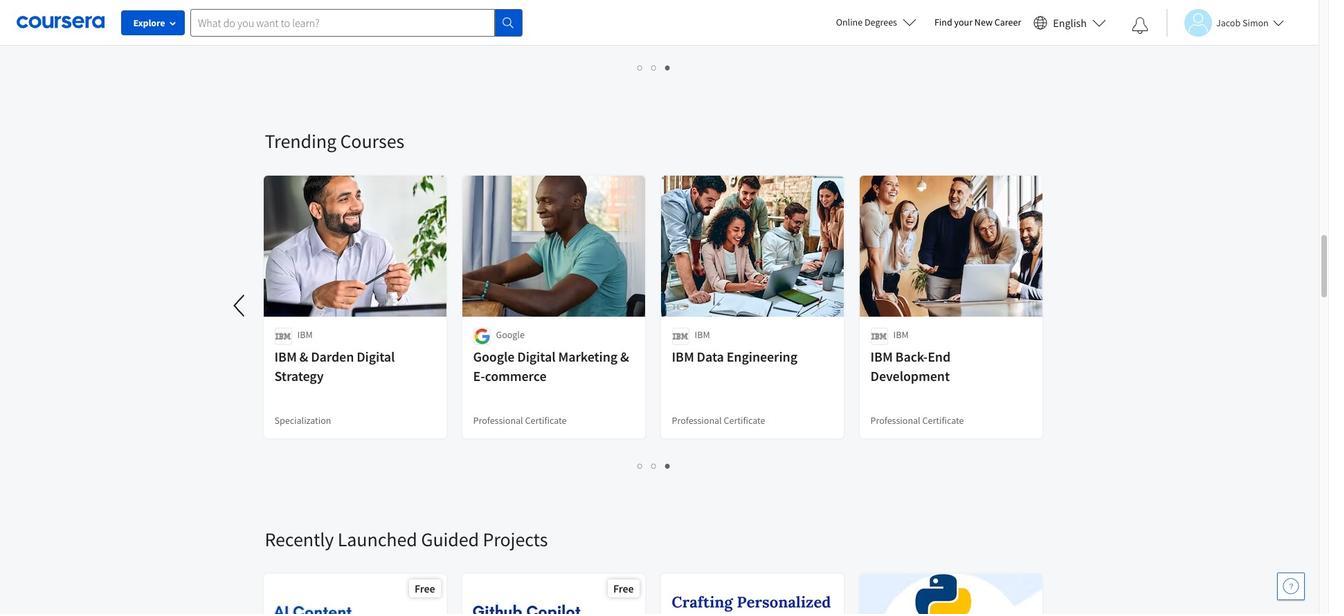 Task type: vqa. For each thing, say whether or not it's contained in the screenshot.
second the "Digital" from the right
yes



Task type: locate. For each thing, give the bounding box(es) containing it.
google inside google digital marketing & e-commerce
[[473, 348, 515, 366]]

1 vertical spatial 3 button
[[661, 458, 675, 474]]

2 ibm image from the left
[[871, 328, 888, 345]]

2 3 button from the top
[[661, 458, 675, 474]]

1 button inside trending courses carousel element
[[634, 458, 647, 474]]

1 professional certificate link from the left
[[262, 0, 448, 42]]

1 vertical spatial 1
[[638, 460, 643, 473]]

1 free link from the left
[[262, 573, 448, 615]]

1 & from the left
[[300, 348, 308, 366]]

0 vertical spatial google
[[496, 329, 525, 341]]

&
[[300, 348, 308, 366], [620, 348, 629, 366]]

1 horizontal spatial professional certificate link
[[461, 0, 646, 42]]

show notifications image
[[1132, 17, 1149, 34]]

gen ai for software development: code generation for python guided project by coursera project network, image
[[860, 575, 1043, 615]]

degrees
[[865, 16, 897, 28]]

courses
[[340, 129, 404, 154]]

2 3 from the top
[[665, 460, 671, 473]]

3 button for second 2 button from the top
[[661, 458, 675, 474]]

free link down launched
[[262, 573, 448, 615]]

0 vertical spatial 1
[[638, 61, 643, 74]]

ibm & darden digital strategy
[[275, 348, 395, 385]]

specialization
[[275, 415, 331, 427]]

professional certificate
[[275, 16, 368, 28], [473, 16, 567, 28], [871, 16, 964, 28], [473, 415, 567, 427], [672, 415, 765, 427], [871, 415, 964, 427]]

2 1 from the top
[[638, 460, 643, 473]]

& right marketing on the left bottom of the page
[[620, 348, 629, 366]]

trending
[[265, 129, 336, 154]]

What do you want to learn? text field
[[190, 9, 495, 36]]

0 horizontal spatial ibm image
[[275, 328, 292, 345]]

2 button
[[647, 60, 661, 75], [647, 458, 661, 474]]

1 button
[[634, 60, 647, 75], [634, 458, 647, 474]]

previous slide image
[[223, 289, 257, 323]]

3 inside trending courses carousel element
[[665, 460, 671, 473]]

digital up commerce
[[517, 348, 556, 366]]

0 vertical spatial list
[[265, 60, 1044, 75]]

ibm image up strategy at the bottom left of page
[[275, 328, 292, 345]]

1 vertical spatial 2
[[652, 460, 657, 473]]

ibm
[[297, 329, 313, 341], [695, 329, 710, 341], [894, 329, 909, 341], [275, 348, 297, 366], [672, 348, 694, 366], [871, 348, 893, 366]]

ibm up darden
[[297, 329, 313, 341]]

0 horizontal spatial free
[[415, 582, 435, 596]]

2 digital from the left
[[517, 348, 556, 366]]

jacob
[[1216, 16, 1241, 29]]

2 & from the left
[[620, 348, 629, 366]]

crafting personalized content with gen ai: create a campaign guided project by coursera project network, image
[[661, 575, 844, 615]]

1 for second 2 button from the top
[[638, 460, 643, 473]]

1 for 1st 2 button from the top
[[638, 61, 643, 74]]

professional certificate link
[[262, 0, 448, 42], [461, 0, 646, 42], [858, 0, 1044, 42]]

1 2 button from the top
[[647, 60, 661, 75]]

1 ibm image from the left
[[275, 328, 292, 345]]

english button
[[1028, 0, 1112, 45]]

your
[[954, 16, 973, 28]]

1
[[638, 61, 643, 74], [638, 460, 643, 473]]

darden
[[311, 348, 354, 366]]

0 vertical spatial 2 button
[[647, 60, 661, 75]]

list inside trending courses carousel element
[[265, 458, 1044, 474]]

ibm back-end development
[[871, 348, 951, 385]]

digital
[[357, 348, 395, 366], [517, 348, 556, 366]]

google digital marketing & e-commerce
[[473, 348, 629, 385]]

1 horizontal spatial ibm image
[[871, 328, 888, 345]]

free link
[[262, 573, 448, 615], [461, 573, 646, 615]]

3 button
[[661, 60, 675, 75], [661, 458, 675, 474]]

1 horizontal spatial free
[[613, 582, 634, 596]]

3 button inside trending courses carousel element
[[661, 458, 675, 474]]

1 3 button from the top
[[661, 60, 675, 75]]

1 vertical spatial google
[[473, 348, 515, 366]]

0 horizontal spatial professional certificate link
[[262, 0, 448, 42]]

list
[[265, 60, 1044, 75], [265, 458, 1044, 474]]

launched
[[338, 528, 417, 553]]

2 horizontal spatial professional certificate link
[[858, 0, 1044, 42]]

1 digital from the left
[[357, 348, 395, 366]]

online
[[836, 16, 863, 28]]

e-
[[473, 368, 485, 385]]

None search field
[[190, 9, 523, 36]]

marketing
[[558, 348, 618, 366]]

2
[[652, 61, 657, 74], [652, 460, 657, 473]]

data
[[697, 348, 724, 366]]

2 professional certificate link from the left
[[461, 0, 646, 42]]

ibm image up ibm back-end development
[[871, 328, 888, 345]]

1 vertical spatial 1 button
[[634, 458, 647, 474]]

1 3 from the top
[[665, 61, 671, 74]]

1 vertical spatial 2 button
[[647, 458, 661, 474]]

new
[[975, 16, 993, 28]]

ibm inside "ibm & darden digital strategy"
[[275, 348, 297, 366]]

find your new career link
[[928, 14, 1028, 31]]

& up strategy at the bottom left of page
[[300, 348, 308, 366]]

ibm image for ibm & darden digital strategy
[[275, 328, 292, 345]]

3
[[665, 61, 671, 74], [665, 460, 671, 473]]

ibm image
[[672, 328, 689, 345]]

0 vertical spatial 3
[[665, 61, 671, 74]]

google for google digital marketing & e-commerce
[[473, 348, 515, 366]]

google
[[496, 329, 525, 341], [473, 348, 515, 366]]

3 button for 1st 2 button from the top
[[661, 60, 675, 75]]

0 vertical spatial 3 button
[[661, 60, 675, 75]]

coursera image
[[17, 11, 105, 33]]

1 1 from the top
[[638, 61, 643, 74]]

ibm image
[[275, 328, 292, 345], [871, 328, 888, 345]]

1 vertical spatial list
[[265, 458, 1044, 474]]

1 horizontal spatial &
[[620, 348, 629, 366]]

0 horizontal spatial &
[[300, 348, 308, 366]]

free link down "projects"
[[461, 573, 646, 615]]

recently launched guided projects
[[265, 528, 548, 553]]

1 1 button from the top
[[634, 60, 647, 75]]

guided
[[421, 528, 479, 553]]

1 free from the left
[[415, 582, 435, 596]]

google right google image
[[496, 329, 525, 341]]

0 horizontal spatial free link
[[262, 573, 448, 615]]

free
[[415, 582, 435, 596], [613, 582, 634, 596]]

2 list from the top
[[265, 458, 1044, 474]]

0 vertical spatial 1 button
[[634, 60, 647, 75]]

0 vertical spatial 2
[[652, 61, 657, 74]]

1 horizontal spatial digital
[[517, 348, 556, 366]]

0 horizontal spatial digital
[[357, 348, 395, 366]]

explore
[[133, 17, 165, 29]]

help center image
[[1283, 579, 1300, 595]]

digital right darden
[[357, 348, 395, 366]]

google down google image
[[473, 348, 515, 366]]

1 inside trending courses carousel element
[[638, 460, 643, 473]]

1 vertical spatial 3
[[665, 460, 671, 473]]

certificate
[[326, 16, 368, 28], [525, 16, 567, 28], [923, 16, 964, 28], [525, 415, 567, 427], [724, 415, 765, 427], [923, 415, 964, 427]]

ibm left back-
[[871, 348, 893, 366]]

2 1 button from the top
[[634, 458, 647, 474]]

1 horizontal spatial free link
[[461, 573, 646, 615]]

2 2 from the top
[[652, 460, 657, 473]]

professional
[[275, 16, 324, 28], [473, 16, 523, 28], [871, 16, 921, 28], [473, 415, 523, 427], [672, 415, 722, 427], [871, 415, 921, 427]]

ibm up strategy at the bottom left of page
[[275, 348, 297, 366]]



Task type: describe. For each thing, give the bounding box(es) containing it.
1 2 from the top
[[652, 61, 657, 74]]

trending courses carousel element
[[0, 87, 1054, 486]]

trending courses
[[265, 129, 404, 154]]

ibm down ibm image
[[672, 348, 694, 366]]

google image
[[473, 328, 491, 345]]

digital inside "ibm & darden digital strategy"
[[357, 348, 395, 366]]

google for google
[[496, 329, 525, 341]]

3 professional certificate link from the left
[[858, 0, 1044, 42]]

recently
[[265, 528, 334, 553]]

english
[[1053, 16, 1087, 29]]

2 free from the left
[[613, 582, 634, 596]]

online degrees button
[[825, 7, 928, 37]]

jacob simon button
[[1167, 9, 1284, 36]]

online degrees
[[836, 16, 897, 28]]

& inside google digital marketing & e-commerce
[[620, 348, 629, 366]]

& inside "ibm & darden digital strategy"
[[300, 348, 308, 366]]

digital inside google digital marketing & e-commerce
[[517, 348, 556, 366]]

1 button for second 2 button from the top
[[634, 458, 647, 474]]

back-
[[896, 348, 928, 366]]

commerce
[[485, 368, 547, 385]]

end
[[928, 348, 951, 366]]

find
[[935, 16, 953, 28]]

2 inside trending courses carousel element
[[652, 460, 657, 473]]

career
[[995, 16, 1021, 28]]

ibm inside ibm back-end development
[[871, 348, 893, 366]]

3 for second 2 button from the top
[[665, 460, 671, 473]]

projects
[[483, 528, 548, 553]]

1 list from the top
[[265, 60, 1044, 75]]

ibm up back-
[[894, 329, 909, 341]]

recently launched guided projects carousel element
[[258, 486, 1329, 615]]

ibm right ibm image
[[695, 329, 710, 341]]

strategy
[[275, 368, 324, 385]]

1 button for 1st 2 button from the top
[[634, 60, 647, 75]]

ibm image for ibm back-end development
[[871, 328, 888, 345]]

3 for 1st 2 button from the top
[[665, 61, 671, 74]]

engineering
[[727, 348, 798, 366]]

ibm data engineering
[[672, 348, 798, 366]]

jacob simon
[[1216, 16, 1269, 29]]

2 free link from the left
[[461, 573, 646, 615]]

find your new career
[[935, 16, 1021, 28]]

simon
[[1243, 16, 1269, 29]]

explore button
[[121, 10, 185, 35]]

2 2 button from the top
[[647, 458, 661, 474]]

development
[[871, 368, 950, 385]]



